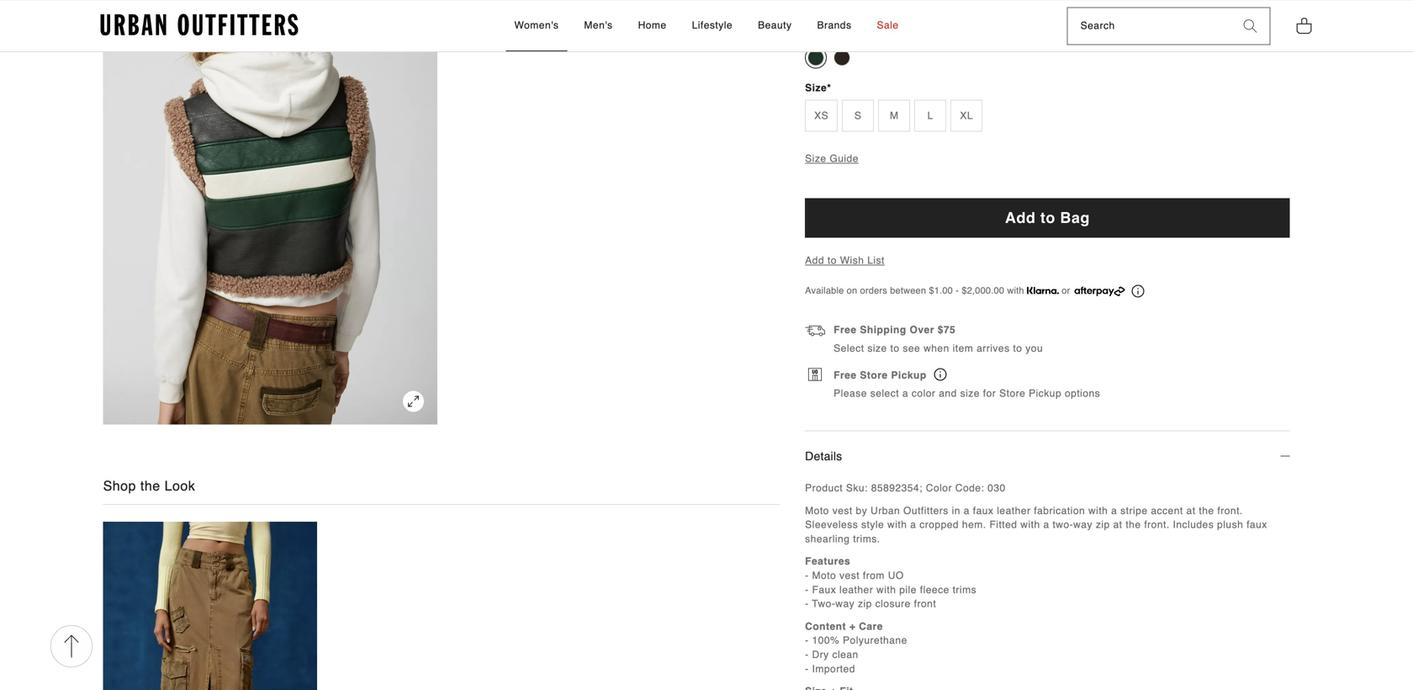 Task type: locate. For each thing, give the bounding box(es) containing it.
cropped
[[920, 519, 960, 531]]

0 horizontal spatial size
[[868, 343, 888, 354]]

100%
[[813, 635, 840, 647]]

1 horizontal spatial add
[[1006, 209, 1036, 226]]

urban outfitters image
[[101, 14, 298, 36]]

guide
[[830, 153, 859, 164]]

add for add to wish list
[[806, 255, 825, 266]]

zip inside features - moto vest from uo - faux leather with pile fleece trims - two-way zip closure front
[[858, 598, 873, 610]]

features
[[806, 556, 851, 567]]

moto up faux
[[813, 570, 837, 582]]

size guide button
[[806, 153, 859, 164]]

None search field
[[1069, 8, 1232, 44]]

way inside moto vest by urban outfitters in a faux leather fabrication with a stripe accent at the front. sleeveless style with a cropped hem. fitted with a two-way zip at the front. includes plush faux shearling trims.
[[1074, 519, 1093, 531]]

vest up sleeveless
[[833, 505, 853, 517]]

store up select
[[860, 369, 888, 381]]

1 horizontal spatial at
[[1187, 505, 1196, 517]]

free for free store pickup
[[834, 369, 857, 381]]

sleeveless
[[806, 519, 859, 531]]

zip inside moto vest by urban outfitters in a faux leather fabrication with a stripe accent at the front. sleeveless style with a cropped hem. fitted with a two-way zip at the front. includes plush faux shearling trims.
[[1096, 519, 1111, 531]]

to left wish
[[828, 255, 837, 266]]

size
[[806, 82, 827, 94], [806, 153, 827, 164]]

- left two-
[[806, 598, 809, 610]]

you
[[1026, 343, 1044, 354]]

stripe
[[1121, 505, 1148, 517]]

1 vertical spatial zip
[[858, 598, 873, 610]]

color
[[926, 482, 953, 494]]

size guide
[[806, 153, 859, 164]]

fleece
[[920, 584, 950, 596]]

moto up sleeveless
[[806, 505, 830, 517]]

1 vertical spatial vest
[[840, 570, 860, 582]]

shipping options image
[[806, 323, 826, 344]]

between
[[891, 285, 927, 296]]

free inside free shipping over $75 select size to see when item arrives to you
[[834, 324, 857, 336]]

moto inside features - moto vest from uo - faux leather with pile fleece trims - two-way zip closure front
[[813, 570, 837, 582]]

0 vertical spatial leather
[[998, 505, 1031, 517]]

way inside features - moto vest from uo - faux leather with pile fleece trims - two-way zip closure front
[[836, 598, 855, 610]]

women's link
[[506, 1, 568, 51]]

Search text field
[[1069, 8, 1232, 44]]

front. down accent at the bottom right
[[1145, 519, 1170, 531]]

1 vertical spatial size
[[806, 153, 827, 164]]

xl
[[961, 110, 974, 122]]

please select a color and size for store pickup options
[[834, 388, 1101, 399]]

l
[[928, 110, 934, 122]]

at
[[1187, 505, 1196, 517], [1114, 519, 1123, 531]]

- left 100%
[[806, 635, 809, 647]]

free store pickup
[[834, 369, 930, 381]]

1 free from the top
[[834, 324, 857, 336]]

- left the 'dry'
[[806, 649, 809, 661]]

front. up the plush
[[1218, 505, 1244, 517]]

add to wish list
[[806, 255, 885, 266]]

faux
[[813, 584, 837, 596]]

2 size from the top
[[806, 153, 827, 164]]

or
[[1062, 285, 1071, 296]]

sku:
[[847, 482, 868, 494]]

$75
[[938, 324, 956, 336]]

plush
[[1218, 519, 1244, 531]]

size down shipping
[[868, 343, 888, 354]]

1 size from the top
[[806, 82, 827, 94]]

1 horizontal spatial size
[[961, 388, 980, 399]]

0 vertical spatial pickup
[[892, 369, 927, 381]]

1 horizontal spatial front.
[[1218, 505, 1244, 517]]

leather for faux
[[840, 584, 874, 596]]

1 horizontal spatial store
[[1000, 388, 1026, 399]]

to left bag
[[1041, 209, 1056, 226]]

way up +
[[836, 598, 855, 610]]

way down fabrication
[[1074, 519, 1093, 531]]

beauty
[[758, 19, 792, 31]]

1 vertical spatial free
[[834, 369, 857, 381]]

add left bag
[[1006, 209, 1036, 226]]

or button
[[1028, 283, 1145, 298]]

front.
[[1218, 505, 1244, 517], [1145, 519, 1170, 531]]

when
[[924, 343, 950, 354]]

pickup left options
[[1029, 388, 1062, 399]]

0 horizontal spatial pickup
[[892, 369, 927, 381]]

polyurethane
[[843, 635, 908, 647]]

add up available
[[806, 255, 825, 266]]

free
[[834, 324, 857, 336], [834, 369, 857, 381]]

zip
[[1096, 519, 1111, 531], [858, 598, 873, 610]]

size for size guide
[[806, 153, 827, 164]]

+
[[850, 621, 856, 632]]

on
[[847, 285, 858, 296]]

with
[[1008, 285, 1025, 296], [1089, 505, 1109, 517], [888, 519, 908, 531], [1021, 519, 1041, 531], [877, 584, 897, 596]]

pickup up color
[[892, 369, 927, 381]]

pickup
[[892, 369, 927, 381], [1029, 388, 1062, 399]]

sale
[[877, 19, 899, 31]]

0 vertical spatial store
[[860, 369, 888, 381]]

with inside features - moto vest from uo - faux leather with pile fleece trims - two-way zip closure front
[[877, 584, 897, 596]]

store right for
[[1000, 388, 1026, 399]]

dry
[[813, 649, 830, 661]]

arrives
[[977, 343, 1010, 354]]

add for add to bag
[[1006, 209, 1036, 226]]

zip right two-
[[1096, 519, 1111, 531]]

0 horizontal spatial leather
[[840, 584, 874, 596]]

1 vertical spatial at
[[1114, 519, 1123, 531]]

1 horizontal spatial way
[[1074, 519, 1093, 531]]

size for size
[[806, 82, 827, 94]]

0 vertical spatial moto
[[806, 505, 830, 517]]

details button
[[806, 431, 1291, 481]]

size inside free shipping over $75 select size to see when item arrives to you
[[868, 343, 888, 354]]

zip up care
[[858, 598, 873, 610]]

0 vertical spatial free
[[834, 324, 857, 336]]

with down urban
[[888, 519, 908, 531]]

a
[[903, 388, 909, 399], [964, 505, 970, 517], [1112, 505, 1118, 517], [911, 519, 917, 531], [1044, 519, 1050, 531]]

add
[[1006, 209, 1036, 226], [806, 255, 825, 266]]

1 vertical spatial size
[[961, 388, 980, 399]]

free up select
[[834, 324, 857, 336]]

a right in
[[964, 505, 970, 517]]

store pickup image
[[809, 368, 822, 381], [809, 368, 822, 381], [935, 368, 947, 381]]

select
[[871, 388, 900, 399]]

0 vertical spatial zip
[[1096, 519, 1111, 531]]

shop the look
[[103, 478, 195, 494]]

0 vertical spatial size
[[868, 343, 888, 354]]

to inside "button"
[[1041, 209, 1056, 226]]

-
[[956, 285, 960, 296], [806, 570, 809, 582], [806, 584, 809, 596], [806, 598, 809, 610], [806, 635, 809, 647], [806, 649, 809, 661], [806, 663, 809, 675]]

faux right the plush
[[1247, 519, 1268, 531]]

to left see
[[891, 343, 900, 354]]

1 vertical spatial add
[[806, 255, 825, 266]]

store
[[860, 369, 888, 381], [1000, 388, 1026, 399]]

1 vertical spatial front.
[[1145, 519, 1170, 531]]

with right fitted
[[1021, 519, 1041, 531]]

leather inside moto vest by urban outfitters in a faux leather fabrication with a stripe accent at the front. sleeveless style with a cropped hem. fitted with a two-way zip at the front. includes plush faux shearling trims.
[[998, 505, 1031, 517]]

1 vertical spatial store
[[1000, 388, 1026, 399]]

2 free from the top
[[834, 369, 857, 381]]

1 horizontal spatial leather
[[998, 505, 1031, 517]]

m
[[890, 110, 899, 122]]

bag
[[1061, 209, 1091, 226]]

0 horizontal spatial store
[[860, 369, 888, 381]]

1 horizontal spatial zip
[[1096, 519, 1111, 531]]

leather up fitted
[[998, 505, 1031, 517]]

the left 'look'
[[140, 478, 160, 494]]

content + care - 100% polyurethane - dry clean - imported
[[806, 621, 908, 675]]

0 vertical spatial front.
[[1218, 505, 1244, 517]]

0 horizontal spatial add
[[806, 255, 825, 266]]

lifestyle link
[[684, 1, 742, 51]]

add inside add to bag "button"
[[1006, 209, 1036, 226]]

trims.
[[854, 533, 881, 545]]

search image
[[1244, 19, 1258, 33]]

vest left from
[[840, 570, 860, 582]]

size up xs
[[806, 82, 827, 94]]

with up closure
[[877, 584, 897, 596]]

options
[[1065, 388, 1101, 399]]

size
[[868, 343, 888, 354], [961, 388, 980, 399]]

item
[[953, 343, 974, 354]]

1 vertical spatial the
[[1200, 505, 1215, 517]]

leather down from
[[840, 584, 874, 596]]

closure
[[876, 598, 911, 610]]

leather inside features - moto vest from uo - faux leather with pile fleece trims - two-way zip closure front
[[840, 584, 874, 596]]

0 vertical spatial size
[[806, 82, 827, 94]]

1 horizontal spatial faux
[[1247, 519, 1268, 531]]

1 vertical spatial way
[[836, 598, 855, 610]]

1 horizontal spatial the
[[1126, 519, 1142, 531]]

size left guide
[[806, 153, 827, 164]]

1 vertical spatial leather
[[840, 584, 874, 596]]

at down stripe at right
[[1114, 519, 1123, 531]]

and
[[939, 388, 958, 399]]

lifestyle
[[692, 19, 733, 31]]

0 vertical spatial the
[[140, 478, 160, 494]]

shipping
[[860, 324, 907, 336]]

add to wish list button
[[806, 255, 885, 266]]

0 horizontal spatial at
[[1114, 519, 1123, 531]]

moto vest by urban outfitters in a faux leather fabrication with a stripe accent at the front. sleeveless style with a cropped hem. fitted with a two-way zip at the front. includes plush faux shearling trims.
[[806, 505, 1268, 545]]

for
[[984, 388, 997, 399]]

85892354;
[[872, 482, 923, 494]]

faux up hem.
[[974, 505, 994, 517]]

0 vertical spatial add
[[1006, 209, 1036, 226]]

green image
[[808, 49, 825, 66]]

0 vertical spatial faux
[[974, 505, 994, 517]]

0 vertical spatial vest
[[833, 505, 853, 517]]

0 horizontal spatial the
[[140, 478, 160, 494]]

with left stripe at right
[[1089, 505, 1109, 517]]

1 vertical spatial moto
[[813, 570, 837, 582]]

0 horizontal spatial way
[[836, 598, 855, 610]]

0 horizontal spatial zip
[[858, 598, 873, 610]]

to
[[1041, 209, 1056, 226], [828, 255, 837, 266], [891, 343, 900, 354], [1014, 343, 1023, 354]]

available
[[806, 285, 844, 296]]

vest
[[833, 505, 853, 517], [840, 570, 860, 582]]

details
[[806, 449, 843, 463]]

free up please
[[834, 369, 857, 381]]

0 vertical spatial way
[[1074, 519, 1093, 531]]

the up includes
[[1200, 505, 1215, 517]]

way
[[1074, 519, 1093, 531], [836, 598, 855, 610]]

at up includes
[[1187, 505, 1196, 517]]

1 horizontal spatial pickup
[[1029, 388, 1062, 399]]

green
[[841, 29, 871, 41]]

the down stripe at right
[[1126, 519, 1142, 531]]

vest inside features - moto vest from uo - faux leather with pile fleece trims - two-way zip closure front
[[840, 570, 860, 582]]

main navigation element
[[363, 1, 1051, 51]]

color
[[912, 388, 936, 399]]

size left for
[[961, 388, 980, 399]]



Task type: describe. For each thing, give the bounding box(es) containing it.
color: green
[[806, 29, 871, 41]]

- left faux
[[806, 584, 809, 596]]

a left stripe at right
[[1112, 505, 1118, 517]]

style
[[862, 519, 885, 531]]

vest inside moto vest by urban outfitters in a faux leather fabrication with a stripe accent at the front. sleeveless style with a cropped hem. fitted with a two-way zip at the front. includes plush faux shearling trims.
[[833, 505, 853, 517]]

030
[[988, 482, 1006, 494]]

0 horizontal spatial front.
[[1145, 519, 1170, 531]]

urban
[[871, 505, 901, 517]]

two-
[[812, 598, 836, 610]]

care
[[859, 621, 884, 632]]

leather for faux
[[998, 505, 1031, 517]]

1 vertical spatial pickup
[[1029, 388, 1062, 399]]

xs
[[815, 110, 829, 122]]

fabrication
[[1035, 505, 1086, 517]]

features - moto vest from uo - faux leather with pile fleece trims - two-way zip closure front
[[806, 556, 977, 610]]

brands link
[[809, 1, 861, 51]]

size for and
[[961, 388, 980, 399]]

available on orders between $1.00 - $2,000.00 with
[[806, 285, 1028, 296]]

shearling
[[806, 533, 850, 545]]

moto inside moto vest by urban outfitters in a faux leather fabrication with a stripe accent at the front. sleeveless style with a cropped hem. fitted with a two-way zip at the front. includes plush faux shearling trims.
[[806, 505, 830, 517]]

color:
[[806, 29, 838, 41]]

a down outfitters
[[911, 519, 917, 531]]

wish
[[841, 255, 865, 266]]

product
[[806, 482, 843, 494]]

pile
[[900, 584, 917, 596]]

s
[[855, 110, 862, 122]]

list
[[868, 255, 885, 266]]

by
[[856, 505, 868, 517]]

men's
[[584, 19, 613, 31]]

add to bag
[[1006, 209, 1091, 226]]

clean
[[833, 649, 859, 661]]

two-
[[1053, 519, 1074, 531]]

imported
[[813, 663, 856, 675]]

fitted
[[990, 519, 1018, 531]]

uo donald moto vest #4 image
[[103, 0, 438, 425]]

over
[[910, 324, 935, 336]]

- left imported
[[806, 663, 809, 675]]

free shipping over $75 select size to see when item arrives to you
[[834, 324, 1044, 354]]

0 vertical spatial at
[[1187, 505, 1196, 517]]

uo
[[888, 570, 904, 582]]

sale link
[[869, 1, 908, 51]]

look
[[165, 478, 195, 494]]

my shopping bag image
[[1296, 16, 1313, 34]]

in
[[952, 505, 961, 517]]

add to bag button
[[806, 198, 1291, 238]]

product sku: 85892354; color code: 030
[[806, 482, 1006, 494]]

includes
[[1174, 519, 1215, 531]]

bdg tracey utility maxi skirt image
[[103, 522, 317, 690]]

free for free shipping over $75 select size to see when item arrives to you
[[834, 324, 857, 336]]

1 vertical spatial faux
[[1247, 519, 1268, 531]]

shop
[[103, 478, 136, 494]]

zoom in image
[[403, 391, 424, 412]]

see
[[903, 343, 921, 354]]

content
[[806, 621, 847, 632]]

hem.
[[963, 519, 987, 531]]

men's link
[[576, 1, 622, 51]]

home
[[638, 19, 667, 31]]

a left color
[[903, 388, 909, 399]]

accent
[[1152, 505, 1184, 517]]

code:
[[956, 482, 985, 494]]

a left two-
[[1044, 519, 1050, 531]]

with left klarna "image"
[[1008, 285, 1025, 296]]

black multi image
[[834, 49, 851, 66]]

afterpay image
[[1075, 286, 1126, 296]]

select
[[834, 343, 865, 354]]

$2,000.00
[[962, 285, 1005, 296]]

klarna image
[[1028, 287, 1060, 294]]

$1.00
[[929, 285, 954, 296]]

beauty link
[[750, 1, 801, 51]]

2 vertical spatial the
[[1126, 519, 1142, 531]]

0 horizontal spatial faux
[[974, 505, 994, 517]]

women's
[[515, 19, 559, 31]]

outfitters
[[904, 505, 949, 517]]

brands
[[818, 19, 852, 31]]

to left you
[[1014, 343, 1023, 354]]

please
[[834, 388, 868, 399]]

- right the $1.00
[[956, 285, 960, 296]]

trims
[[953, 584, 977, 596]]

home link
[[630, 1, 675, 51]]

from
[[863, 570, 885, 582]]

- down features
[[806, 570, 809, 582]]

front
[[915, 598, 937, 610]]

size for select
[[868, 343, 888, 354]]

orders
[[861, 285, 888, 296]]

2 horizontal spatial the
[[1200, 505, 1215, 517]]



Task type: vqa. For each thing, say whether or not it's contained in the screenshot.
'Short' within Standard Cloth Striped Boxing Short link
no



